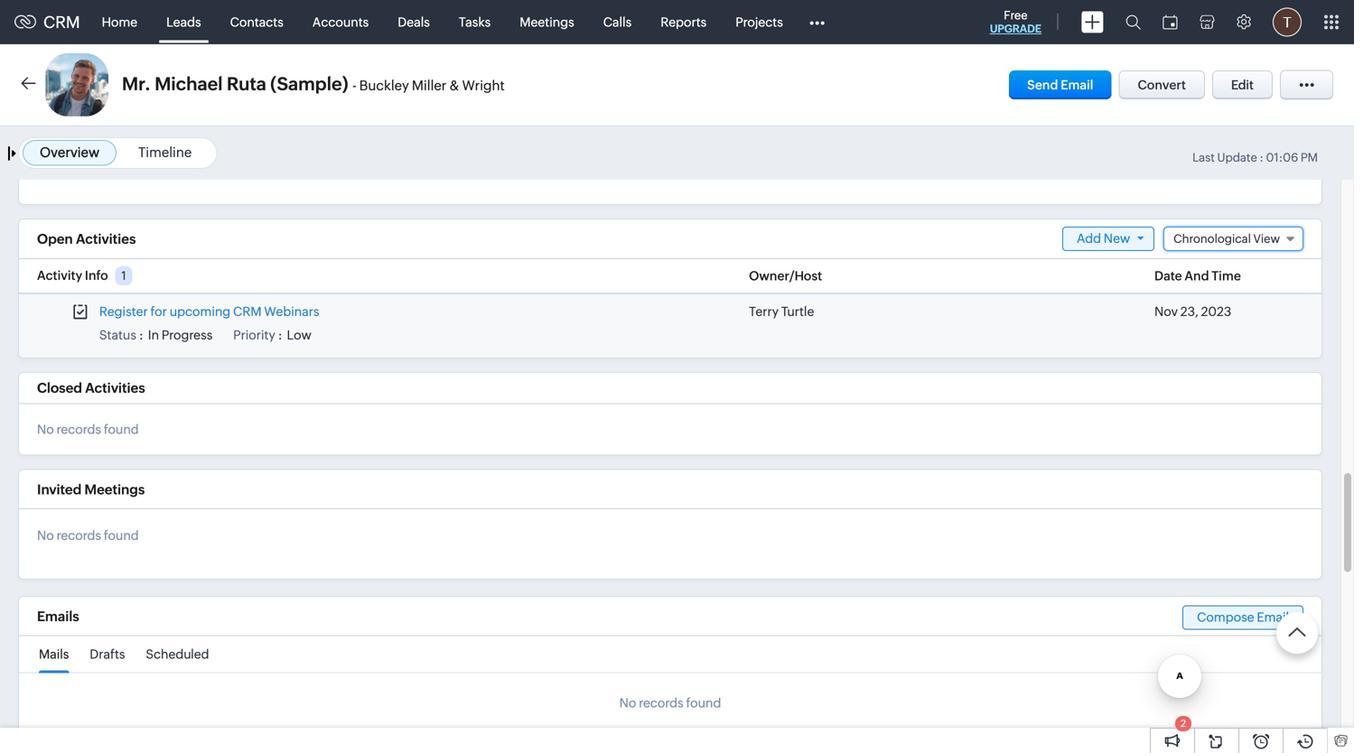 Task type: vqa. For each thing, say whether or not it's contained in the screenshot.
'Email' for Send Email
yes



Task type: locate. For each thing, give the bounding box(es) containing it.
in
[[148, 328, 159, 343]]

0 horizontal spatial email
[[1061, 78, 1094, 92]]

Other Modules field
[[798, 8, 837, 37]]

mr.
[[122, 74, 151, 94]]

date and time
[[1155, 269, 1242, 283]]

edit button
[[1213, 70, 1273, 99]]

calls link
[[589, 0, 646, 44]]

tasks link
[[445, 0, 505, 44]]

(sample)
[[270, 74, 349, 94]]

new
[[1104, 231, 1131, 246]]

reports link
[[646, 0, 721, 44]]

edit
[[1232, 78, 1254, 92]]

:
[[1260, 151, 1264, 164], [139, 328, 143, 343], [278, 328, 282, 343]]

: left low
[[278, 328, 282, 343]]

send email button
[[1010, 70, 1112, 99]]

turtle
[[782, 305, 815, 319]]

open activities
[[37, 231, 136, 247]]

timeline link
[[138, 145, 192, 160]]

email
[[1061, 78, 1094, 92], [1257, 611, 1290, 625]]

: left 01:06 on the right top of the page
[[1260, 151, 1264, 164]]

no records found for meetings
[[37, 529, 139, 543]]

1 horizontal spatial crm
[[233, 305, 262, 319]]

email right send
[[1061, 78, 1094, 92]]

closed
[[37, 380, 82, 396]]

no
[[37, 422, 54, 437], [37, 529, 54, 543], [620, 696, 637, 711]]

1 vertical spatial activities
[[85, 380, 145, 396]]

found for invited meetings
[[104, 529, 139, 543]]

2 vertical spatial found
[[686, 696, 721, 711]]

1 vertical spatial found
[[104, 529, 139, 543]]

1 vertical spatial email
[[1257, 611, 1290, 625]]

convert button
[[1119, 70, 1205, 99]]

add new
[[1077, 231, 1131, 246]]

for
[[151, 305, 167, 319]]

1 horizontal spatial :
[[278, 328, 282, 343]]

0 vertical spatial activities
[[76, 231, 136, 247]]

1 horizontal spatial email
[[1257, 611, 1290, 625]]

email right compose
[[1257, 611, 1290, 625]]

1 vertical spatial no records found
[[37, 529, 139, 543]]

reports
[[661, 15, 707, 29]]

register
[[99, 305, 148, 319]]

activities up info
[[76, 231, 136, 247]]

create menu image
[[1082, 11, 1104, 33]]

register for upcoming crm webinars link
[[99, 305, 319, 319]]

1 vertical spatial records
[[57, 529, 101, 543]]

deals
[[398, 15, 430, 29]]

crm up "priority"
[[233, 305, 262, 319]]

crm
[[43, 13, 80, 31], [233, 305, 262, 319]]

leads link
[[152, 0, 216, 44]]

timeline
[[138, 145, 192, 160]]

found
[[104, 422, 139, 437], [104, 529, 139, 543], [686, 696, 721, 711]]

activities
[[76, 231, 136, 247], [85, 380, 145, 396]]

0 vertical spatial meetings
[[520, 15, 575, 29]]

1 vertical spatial no
[[37, 529, 54, 543]]

email inside button
[[1061, 78, 1094, 92]]

no for closed
[[37, 422, 54, 437]]

1 vertical spatial crm
[[233, 305, 262, 319]]

activity info
[[37, 268, 108, 283]]

Chronological View field
[[1164, 227, 1304, 251]]

0 horizontal spatial meetings
[[85, 482, 145, 498]]

free upgrade
[[990, 9, 1042, 35]]

records for closed
[[57, 422, 101, 437]]

meetings
[[520, 15, 575, 29], [85, 482, 145, 498]]

no records found
[[37, 422, 139, 437], [37, 529, 139, 543], [620, 696, 721, 711]]

search image
[[1126, 14, 1141, 30]]

: left in
[[139, 328, 143, 343]]

nov 23, 2023
[[1155, 305, 1232, 319]]

0 vertical spatial no records found
[[37, 422, 139, 437]]

contacts link
[[216, 0, 298, 44]]

0 horizontal spatial :
[[139, 328, 143, 343]]

accounts
[[313, 15, 369, 29]]

low
[[287, 328, 312, 343]]

drafts
[[90, 648, 125, 662]]

last
[[1193, 151, 1215, 164]]

register for upcoming crm webinars status : in progress
[[99, 305, 319, 343]]

invited
[[37, 482, 82, 498]]

no for invited
[[37, 529, 54, 543]]

1 horizontal spatial meetings
[[520, 15, 575, 29]]

meetings right invited
[[85, 482, 145, 498]]

crm left home
[[43, 13, 80, 31]]

owner/host
[[749, 269, 823, 283]]

0 vertical spatial records
[[57, 422, 101, 437]]

2 horizontal spatial :
[[1260, 151, 1264, 164]]

home
[[102, 15, 137, 29]]

home link
[[87, 0, 152, 44]]

0 vertical spatial email
[[1061, 78, 1094, 92]]

23,
[[1181, 305, 1199, 319]]

meetings left calls at the top left of page
[[520, 15, 575, 29]]

0 vertical spatial found
[[104, 422, 139, 437]]

0 vertical spatial crm
[[43, 13, 80, 31]]

-
[[353, 78, 357, 94]]

2 vertical spatial records
[[639, 696, 684, 711]]

2
[[1181, 718, 1187, 730]]

search element
[[1115, 0, 1152, 44]]

0 vertical spatial no
[[37, 422, 54, 437]]

compose email
[[1198, 611, 1290, 625]]

activities down status
[[85, 380, 145, 396]]



Task type: describe. For each thing, give the bounding box(es) containing it.
send email
[[1028, 78, 1094, 92]]

send
[[1028, 78, 1059, 92]]

and
[[1185, 269, 1210, 283]]

priority
[[233, 328, 275, 343]]

leads
[[166, 15, 201, 29]]

status
[[99, 328, 136, 343]]

2023
[[1202, 305, 1232, 319]]

email for compose email
[[1257, 611, 1290, 625]]

1 vertical spatial meetings
[[85, 482, 145, 498]]

overview link
[[40, 145, 100, 160]]

terry turtle
[[749, 305, 815, 319]]

last update : 01:06 pm
[[1193, 151, 1319, 164]]

calls
[[603, 15, 632, 29]]

buckley
[[360, 78, 409, 94]]

contacts
[[230, 15, 284, 29]]

0 horizontal spatial crm
[[43, 13, 80, 31]]

emails
[[37, 609, 79, 625]]

: inside "register for upcoming crm webinars status : in progress"
[[139, 328, 143, 343]]

2 vertical spatial no
[[620, 696, 637, 711]]

activity
[[37, 268, 82, 283]]

&
[[450, 78, 460, 94]]

wright
[[462, 78, 505, 94]]

calendar image
[[1163, 15, 1178, 29]]

update
[[1218, 151, 1258, 164]]

chronological view
[[1174, 232, 1281, 246]]

email for send email
[[1061, 78, 1094, 92]]

nov
[[1155, 305, 1178, 319]]

compose
[[1198, 611, 1255, 625]]

upgrade
[[990, 23, 1042, 35]]

projects link
[[721, 0, 798, 44]]

chronological
[[1174, 232, 1252, 246]]

crm inside "register for upcoming crm webinars status : in progress"
[[233, 305, 262, 319]]

date
[[1155, 269, 1183, 283]]

time
[[1212, 269, 1242, 283]]

deals link
[[383, 0, 445, 44]]

2 vertical spatial no records found
[[620, 696, 721, 711]]

meetings link
[[505, 0, 589, 44]]

invited meetings
[[37, 482, 145, 498]]

found for closed activities
[[104, 422, 139, 437]]

accounts link
[[298, 0, 383, 44]]

profile image
[[1273, 8, 1302, 37]]

projects
[[736, 15, 783, 29]]

records for invited
[[57, 529, 101, 543]]

priority : low
[[233, 328, 312, 343]]

ruta
[[227, 74, 266, 94]]

terry
[[749, 305, 779, 319]]

crm link
[[14, 13, 80, 31]]

mr. michael ruta (sample) - buckley miller & wright
[[122, 74, 505, 94]]

upcoming
[[170, 305, 231, 319]]

progress
[[162, 328, 213, 343]]

convert
[[1138, 78, 1187, 92]]

profile element
[[1263, 0, 1313, 44]]

create menu element
[[1071, 0, 1115, 44]]

activities for open activities
[[76, 231, 136, 247]]

tasks
[[459, 15, 491, 29]]

01:06
[[1267, 151, 1299, 164]]

no records found for activities
[[37, 422, 139, 437]]

mails
[[39, 648, 69, 662]]

overview
[[40, 145, 100, 160]]

pm
[[1301, 151, 1319, 164]]

open
[[37, 231, 73, 247]]

1
[[121, 269, 126, 283]]

view
[[1254, 232, 1281, 246]]

info
[[85, 268, 108, 283]]

michael
[[155, 74, 223, 94]]

webinars
[[264, 305, 319, 319]]

scheduled
[[146, 648, 209, 662]]

miller
[[412, 78, 447, 94]]

free
[[1004, 9, 1028, 22]]

activities for closed activities
[[85, 380, 145, 396]]

closed activities
[[37, 380, 145, 396]]

add
[[1077, 231, 1102, 246]]



